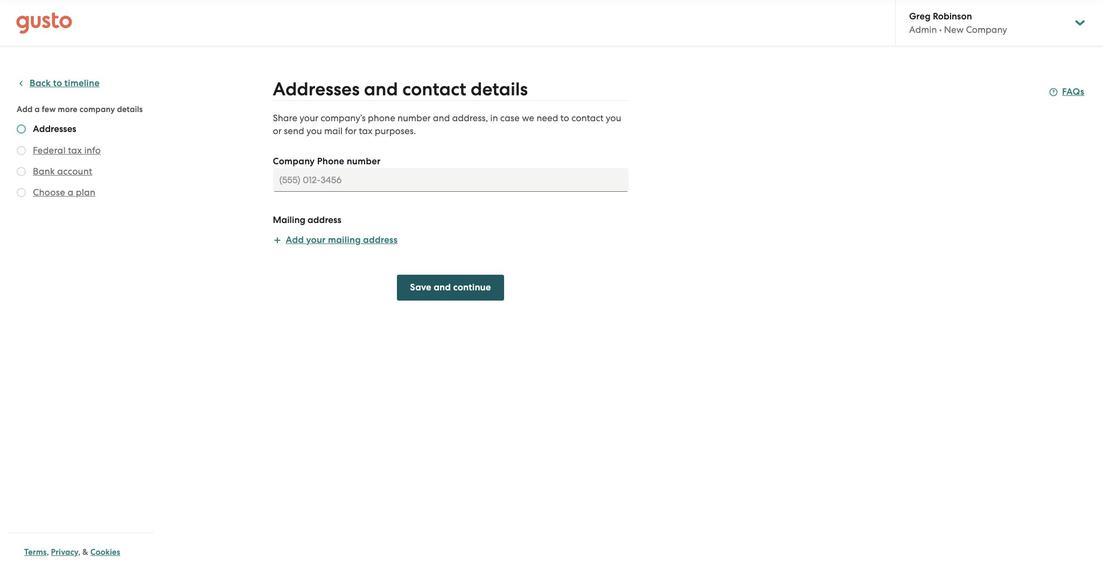 Task type: describe. For each thing, give the bounding box(es) containing it.
terms
[[24, 548, 47, 557]]

greg robinson admin • new company
[[910, 11, 1008, 35]]

to inside share your company's phone number and address, in case we need to contact you or send you mail for tax purposes.
[[561, 113, 569, 123]]

company's
[[321, 113, 366, 123]]

tax inside button
[[68, 145, 82, 156]]

phone
[[317, 156, 345, 167]]

more
[[58, 105, 78, 114]]

timeline
[[64, 78, 100, 89]]

1 , from the left
[[47, 548, 49, 557]]

federal tax info button
[[33, 144, 101, 157]]

admin
[[910, 24, 937, 35]]

or
[[273, 126, 282, 136]]

case
[[501, 113, 520, 123]]

back to timeline
[[30, 78, 100, 89]]

and inside share your company's phone number and address, in case we need to contact you or send you mail for tax purposes.
[[433, 113, 450, 123]]

save and continue
[[410, 282, 491, 293]]

cookies
[[90, 548, 120, 557]]

&
[[82, 548, 88, 557]]

check image for federal
[[17, 146, 26, 155]]

2 check image from the top
[[17, 188, 26, 197]]

•
[[940, 24, 942, 35]]

addresses and contact details
[[273, 78, 528, 100]]

addresses list
[[17, 123, 149, 201]]

2 , from the left
[[78, 548, 80, 557]]

terms link
[[24, 548, 47, 557]]

purposes.
[[375, 126, 416, 136]]

company inside "greg robinson admin • new company"
[[966, 24, 1008, 35]]

address,
[[452, 113, 488, 123]]

faqs
[[1063, 86, 1085, 98]]

0 vertical spatial contact
[[403, 78, 467, 100]]

Company Phone number telephone field
[[273, 168, 629, 192]]

greg
[[910, 11, 931, 22]]

1 vertical spatial details
[[117, 105, 143, 114]]

1 vertical spatial company
[[273, 156, 315, 167]]

choose a plan
[[33, 187, 96, 198]]

add for add your mailing address
[[286, 234, 304, 246]]

contact inside share your company's phone number and address, in case we need to contact you or send you mail for tax purposes.
[[572, 113, 604, 123]]

addresses for addresses and contact details
[[273, 78, 360, 100]]

home image
[[16, 12, 72, 34]]

your for share
[[300, 113, 319, 123]]

1 horizontal spatial details
[[471, 78, 528, 100]]

save
[[410, 282, 432, 293]]

and for addresses
[[364, 78, 398, 100]]

1 horizontal spatial you
[[606, 113, 622, 123]]

and for save
[[434, 282, 451, 293]]

mailing
[[273, 214, 306, 226]]

in
[[491, 113, 498, 123]]



Task type: locate. For each thing, give the bounding box(es) containing it.
mailing
[[328, 234, 361, 246]]

1 vertical spatial your
[[306, 234, 326, 246]]

company right new
[[966, 24, 1008, 35]]

contact
[[403, 78, 467, 100], [572, 113, 604, 123]]

0 vertical spatial and
[[364, 78, 398, 100]]

a for choose
[[68, 187, 73, 198]]

,
[[47, 548, 49, 557], [78, 548, 80, 557]]

number inside share your company's phone number and address, in case we need to contact you or send you mail for tax purposes.
[[398, 113, 431, 123]]

1 vertical spatial and
[[433, 113, 450, 123]]

addresses up company's
[[273, 78, 360, 100]]

0 horizontal spatial a
[[35, 105, 40, 114]]

1 horizontal spatial addresses
[[273, 78, 360, 100]]

0 vertical spatial check image
[[17, 124, 26, 134]]

federal
[[33, 145, 66, 156]]

choose
[[33, 187, 65, 198]]

0 vertical spatial address
[[308, 214, 341, 226]]

1 vertical spatial addresses
[[33, 123, 76, 135]]

need
[[537, 113, 558, 123]]

we
[[522, 113, 535, 123]]

few
[[42, 105, 56, 114]]

send
[[284, 126, 304, 136]]

account
[[57, 166, 92, 177]]

0 vertical spatial number
[[398, 113, 431, 123]]

0 vertical spatial a
[[35, 105, 40, 114]]

0 horizontal spatial addresses
[[33, 123, 76, 135]]

share
[[273, 113, 297, 123]]

and up phone
[[364, 78, 398, 100]]

1 vertical spatial to
[[561, 113, 569, 123]]

add for add a few more company details
[[17, 105, 33, 114]]

to inside button
[[53, 78, 62, 89]]

privacy link
[[51, 548, 78, 557]]

a for add
[[35, 105, 40, 114]]

cookies button
[[90, 546, 120, 559]]

back to timeline button
[[17, 77, 100, 90]]

number
[[398, 113, 431, 123], [347, 156, 381, 167]]

1 check image from the top
[[17, 124, 26, 134]]

plan
[[76, 187, 96, 198]]

1 horizontal spatial company
[[966, 24, 1008, 35]]

number right "phone"
[[347, 156, 381, 167]]

to right need
[[561, 113, 569, 123]]

company
[[966, 24, 1008, 35], [273, 156, 315, 167]]

contact up share your company's phone number and address, in case we need to contact you or send you mail for tax purposes.
[[403, 78, 467, 100]]

1 horizontal spatial add
[[286, 234, 304, 246]]

a left plan
[[68, 187, 73, 198]]

your inside share your company's phone number and address, in case we need to contact you or send you mail for tax purposes.
[[300, 113, 319, 123]]

for
[[345, 126, 357, 136]]

tax inside share your company's phone number and address, in case we need to contact you or send you mail for tax purposes.
[[359, 126, 373, 136]]

0 horizontal spatial company
[[273, 156, 315, 167]]

1 horizontal spatial to
[[561, 113, 569, 123]]

1 vertical spatial number
[[347, 156, 381, 167]]

addresses for addresses
[[33, 123, 76, 135]]

back
[[30, 78, 51, 89]]

share your company's phone number and address, in case we need to contact you or send you mail for tax purposes.
[[273, 113, 622, 136]]

2 check image from the top
[[17, 167, 26, 176]]

0 horizontal spatial details
[[117, 105, 143, 114]]

to right back
[[53, 78, 62, 89]]

add a few more company details
[[17, 105, 143, 114]]

1 check image from the top
[[17, 146, 26, 155]]

1 vertical spatial address
[[363, 234, 398, 246]]

your down mailing address
[[306, 234, 326, 246]]

0 vertical spatial check image
[[17, 146, 26, 155]]

, left &
[[78, 548, 80, 557]]

your
[[300, 113, 319, 123], [306, 234, 326, 246]]

robinson
[[933, 11, 973, 22]]

addresses
[[273, 78, 360, 100], [33, 123, 76, 135]]

0 vertical spatial company
[[966, 24, 1008, 35]]

address
[[308, 214, 341, 226], [363, 234, 398, 246]]

add down the mailing
[[286, 234, 304, 246]]

addresses down the few
[[33, 123, 76, 135]]

phone
[[368, 113, 395, 123]]

1 vertical spatial tax
[[68, 145, 82, 156]]

addresses inside list
[[33, 123, 76, 135]]

tax left info in the top of the page
[[68, 145, 82, 156]]

number up 'purposes.'
[[398, 113, 431, 123]]

1 vertical spatial contact
[[572, 113, 604, 123]]

check image left bank
[[17, 167, 26, 176]]

bank account
[[33, 166, 92, 177]]

privacy
[[51, 548, 78, 557]]

check image
[[17, 124, 26, 134], [17, 188, 26, 197]]

0 vertical spatial details
[[471, 78, 528, 100]]

0 vertical spatial your
[[300, 113, 319, 123]]

2 vertical spatial and
[[434, 282, 451, 293]]

0 horizontal spatial contact
[[403, 78, 467, 100]]

new
[[945, 24, 964, 35]]

0 vertical spatial tax
[[359, 126, 373, 136]]

1 vertical spatial check image
[[17, 167, 26, 176]]

0 vertical spatial add
[[17, 105, 33, 114]]

1 horizontal spatial a
[[68, 187, 73, 198]]

1 vertical spatial a
[[68, 187, 73, 198]]

choose a plan button
[[33, 186, 96, 199]]

0 horizontal spatial to
[[53, 78, 62, 89]]

a inside button
[[68, 187, 73, 198]]

contact right need
[[572, 113, 604, 123]]

address up add your mailing address
[[308, 214, 341, 226]]

0 horizontal spatial ,
[[47, 548, 49, 557]]

and inside button
[[434, 282, 451, 293]]

0 horizontal spatial tax
[[68, 145, 82, 156]]

tax
[[359, 126, 373, 136], [68, 145, 82, 156]]

company phone number
[[273, 156, 381, 167]]

save and continue button
[[397, 275, 504, 301]]

1 horizontal spatial ,
[[78, 548, 80, 557]]

bank account button
[[33, 165, 92, 178]]

0 horizontal spatial you
[[307, 126, 322, 136]]

add
[[17, 105, 33, 114], [286, 234, 304, 246]]

and
[[364, 78, 398, 100], [433, 113, 450, 123], [434, 282, 451, 293]]

1 horizontal spatial number
[[398, 113, 431, 123]]

mail
[[324, 126, 343, 136]]

your up send
[[300, 113, 319, 123]]

1 horizontal spatial contact
[[572, 113, 604, 123]]

info
[[84, 145, 101, 156]]

to
[[53, 78, 62, 89], [561, 113, 569, 123]]

federal tax info
[[33, 145, 101, 156]]

address right 'mailing'
[[363, 234, 398, 246]]

check image
[[17, 146, 26, 155], [17, 167, 26, 176]]

1 horizontal spatial address
[[363, 234, 398, 246]]

check image left federal on the left of the page
[[17, 146, 26, 155]]

terms , privacy , & cookies
[[24, 548, 120, 557]]

your for add
[[306, 234, 326, 246]]

0 vertical spatial you
[[606, 113, 622, 123]]

bank
[[33, 166, 55, 177]]

mailing address
[[273, 214, 341, 226]]

details right company
[[117, 105, 143, 114]]

details
[[471, 78, 528, 100], [117, 105, 143, 114]]

add your mailing address
[[286, 234, 398, 246]]

company
[[80, 105, 115, 114]]

1 vertical spatial add
[[286, 234, 304, 246]]

1 vertical spatial check image
[[17, 188, 26, 197]]

a left the few
[[35, 105, 40, 114]]

, left the privacy link
[[47, 548, 49, 557]]

0 horizontal spatial add
[[17, 105, 33, 114]]

continue
[[453, 282, 491, 293]]

0 horizontal spatial address
[[308, 214, 341, 226]]

0 vertical spatial addresses
[[273, 78, 360, 100]]

faqs button
[[1050, 86, 1085, 99]]

1 horizontal spatial tax
[[359, 126, 373, 136]]

a
[[35, 105, 40, 114], [68, 187, 73, 198]]

1 vertical spatial you
[[307, 126, 322, 136]]

add left the few
[[17, 105, 33, 114]]

company down send
[[273, 156, 315, 167]]

and left address,
[[433, 113, 450, 123]]

tax right for
[[359, 126, 373, 136]]

0 vertical spatial to
[[53, 78, 62, 89]]

you
[[606, 113, 622, 123], [307, 126, 322, 136]]

check image for bank
[[17, 167, 26, 176]]

and right save
[[434, 282, 451, 293]]

0 horizontal spatial number
[[347, 156, 381, 167]]

details up in
[[471, 78, 528, 100]]



Task type: vqa. For each thing, say whether or not it's contained in the screenshot.
the (crbs).
no



